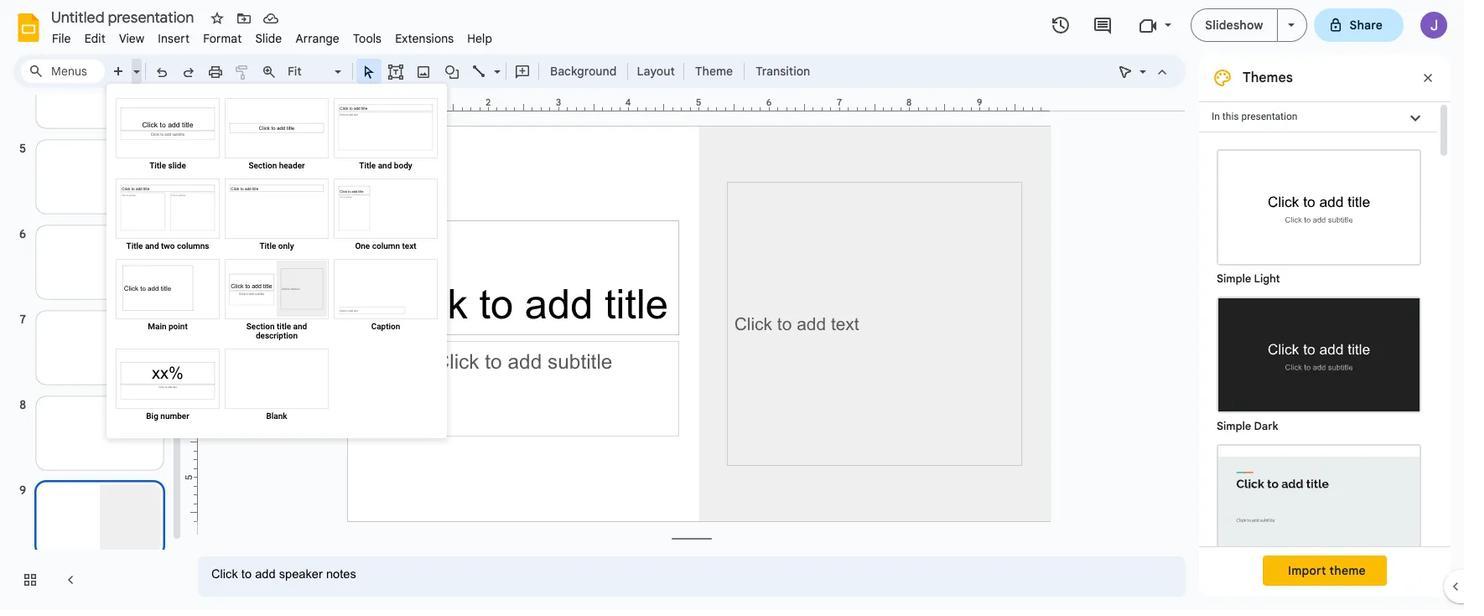 Task type: describe. For each thing, give the bounding box(es) containing it.
themes
[[1243, 70, 1294, 86]]

import
[[1289, 564, 1327, 579]]

and inside section title and description
[[293, 322, 307, 331]]

theme button
[[688, 59, 741, 84]]

and for two
[[145, 242, 159, 251]]

Rename text field
[[45, 7, 204, 27]]

edit menu item
[[78, 29, 112, 49]]

simple dark
[[1217, 419, 1279, 434]]

Simple Dark radio
[[1209, 289, 1430, 436]]

menu bar banner
[[0, 0, 1465, 611]]

one column text
[[355, 242, 417, 251]]

slide
[[168, 161, 186, 170]]

extensions menu item
[[389, 29, 461, 49]]

insert image image
[[414, 60, 433, 83]]

import theme
[[1289, 564, 1367, 579]]

slide menu item
[[249, 29, 289, 49]]

insert
[[158, 31, 190, 46]]

in this presentation tab
[[1200, 102, 1438, 133]]

Zoom text field
[[285, 60, 332, 83]]

themes section
[[1200, 55, 1451, 611]]

row containing title slide
[[113, 96, 440, 176]]

this
[[1223, 111, 1240, 122]]

theme
[[1330, 564, 1367, 579]]

slide
[[255, 31, 282, 46]]

title and two columns
[[126, 242, 209, 251]]

row containing main point
[[113, 257, 440, 346]]

help menu item
[[461, 29, 499, 49]]

light
[[1255, 272, 1281, 286]]

view menu item
[[112, 29, 151, 49]]

share
[[1350, 18, 1383, 33]]

presentation options image
[[1288, 23, 1295, 27]]

section header
[[249, 161, 305, 170]]

point
[[169, 322, 188, 331]]

description
[[256, 331, 298, 341]]

header
[[279, 161, 305, 170]]

slideshow button
[[1192, 8, 1278, 42]]

live pointer settings image
[[1136, 60, 1147, 66]]

transition
[[756, 64, 811, 79]]

section for section title and description
[[246, 322, 275, 331]]

Menus field
[[21, 60, 105, 83]]

shape image
[[443, 60, 462, 83]]

mode and view toolbar
[[1112, 55, 1176, 88]]

import theme button
[[1264, 556, 1388, 586]]

background button
[[543, 59, 625, 84]]

only
[[278, 242, 294, 251]]

title only
[[260, 242, 294, 251]]

option group inside "themes" section
[[1200, 133, 1438, 611]]

theme
[[695, 64, 733, 79]]



Task type: vqa. For each thing, say whether or not it's contained in the screenshot.
body's and
yes



Task type: locate. For each thing, give the bounding box(es) containing it.
background
[[550, 64, 617, 79]]

row down section header
[[113, 176, 440, 257]]

title left two
[[126, 242, 143, 251]]

title for title only
[[260, 242, 276, 251]]

slideshow
[[1206, 18, 1264, 33]]

menu bar containing file
[[45, 22, 499, 49]]

row down zoom "text field"
[[113, 96, 440, 176]]

columns
[[177, 242, 209, 251]]

blank
[[266, 412, 287, 421]]

main toolbar
[[104, 59, 819, 84]]

body
[[394, 161, 412, 170]]

option group
[[1200, 133, 1438, 611]]

menu bar inside menu bar banner
[[45, 22, 499, 49]]

section title and description
[[246, 322, 307, 341]]

row containing title and two columns
[[113, 176, 440, 257]]

big number
[[146, 412, 189, 421]]

share button
[[1314, 8, 1404, 42]]

title left the 'body'
[[359, 161, 376, 170]]

row down title only
[[113, 257, 440, 346]]

select line image
[[490, 60, 501, 66]]

number
[[161, 412, 189, 421]]

themes application
[[0, 0, 1465, 611]]

view
[[119, 31, 145, 46]]

row
[[113, 96, 440, 176], [113, 176, 440, 257], [113, 257, 440, 346], [113, 346, 440, 427]]

format menu item
[[196, 29, 249, 49]]

section
[[249, 161, 277, 170], [246, 322, 275, 331]]

Zoom field
[[283, 60, 349, 84]]

simple left light
[[1217, 272, 1252, 286]]

1 vertical spatial section
[[246, 322, 275, 331]]

1 row from the top
[[113, 96, 440, 176]]

title
[[277, 322, 291, 331]]

simple inside radio
[[1217, 272, 1252, 286]]

in
[[1212, 111, 1221, 122]]

streamline image
[[1219, 446, 1420, 560]]

section left header in the top left of the page
[[249, 161, 277, 170]]

Simple Light radio
[[1209, 141, 1430, 611]]

extensions
[[395, 31, 454, 46]]

tools menu item
[[346, 29, 389, 49]]

simple inside radio
[[1217, 419, 1252, 434]]

option group containing simple light
[[1200, 133, 1438, 611]]

in this presentation
[[1212, 111, 1298, 122]]

dark
[[1255, 419, 1279, 434]]

one
[[355, 242, 370, 251]]

3 row from the top
[[113, 257, 440, 346]]

file
[[52, 31, 71, 46]]

title and body
[[359, 161, 412, 170]]

1 simple from the top
[[1217, 272, 1252, 286]]

and right title
[[293, 322, 307, 331]]

two
[[161, 242, 175, 251]]

0 vertical spatial and
[[378, 161, 392, 170]]

and left the 'body'
[[378, 161, 392, 170]]

help
[[468, 31, 493, 46]]

title for title and body
[[359, 161, 376, 170]]

simple light
[[1217, 272, 1281, 286]]

presentation
[[1242, 111, 1298, 122]]

title slide
[[149, 161, 186, 170]]

1 horizontal spatial and
[[293, 322, 307, 331]]

Star checkbox
[[206, 7, 229, 30]]

main point
[[148, 322, 188, 331]]

4 row from the top
[[113, 346, 440, 427]]

row containing big number
[[113, 346, 440, 427]]

file menu item
[[45, 29, 78, 49]]

simple
[[1217, 272, 1252, 286], [1217, 419, 1252, 434]]

insert menu item
[[151, 29, 196, 49]]

section left title
[[246, 322, 275, 331]]

2 horizontal spatial and
[[378, 161, 392, 170]]

layout
[[637, 64, 675, 79]]

0 vertical spatial simple
[[1217, 272, 1252, 286]]

section for section header
[[249, 161, 277, 170]]

and left two
[[145, 242, 159, 251]]

and for body
[[378, 161, 392, 170]]

simple left the dark
[[1217, 419, 1252, 434]]

navigation
[[0, 0, 185, 611]]

1 vertical spatial simple
[[1217, 419, 1252, 434]]

Streamline radio
[[1209, 436, 1430, 584]]

main
[[148, 322, 167, 331]]

big
[[146, 412, 158, 421]]

title for title and two columns
[[126, 242, 143, 251]]

2 row from the top
[[113, 176, 440, 257]]

2 vertical spatial and
[[293, 322, 307, 331]]

tools
[[353, 31, 382, 46]]

edit
[[84, 31, 106, 46]]

0 horizontal spatial and
[[145, 242, 159, 251]]

text
[[402, 242, 417, 251]]

section inside section title and description
[[246, 322, 275, 331]]

simple for simple light
[[1217, 272, 1252, 286]]

transition button
[[748, 59, 818, 84]]

row down "description"
[[113, 346, 440, 427]]

menu bar
[[45, 22, 499, 49]]

title
[[149, 161, 166, 170], [359, 161, 376, 170], [126, 242, 143, 251], [260, 242, 276, 251]]

2 simple from the top
[[1217, 419, 1252, 434]]

1 vertical spatial and
[[145, 242, 159, 251]]

arrange
[[296, 31, 340, 46]]

0 vertical spatial section
[[249, 161, 277, 170]]

layout button
[[632, 59, 680, 84]]

caption
[[371, 322, 400, 331]]

title left slide
[[149, 161, 166, 170]]

arrange menu item
[[289, 29, 346, 49]]

format
[[203, 31, 242, 46]]

simple for simple dark
[[1217, 419, 1252, 434]]

column
[[372, 242, 400, 251]]

title left only
[[260, 242, 276, 251]]

and
[[378, 161, 392, 170], [145, 242, 159, 251], [293, 322, 307, 331]]

title for title slide
[[149, 161, 166, 170]]



